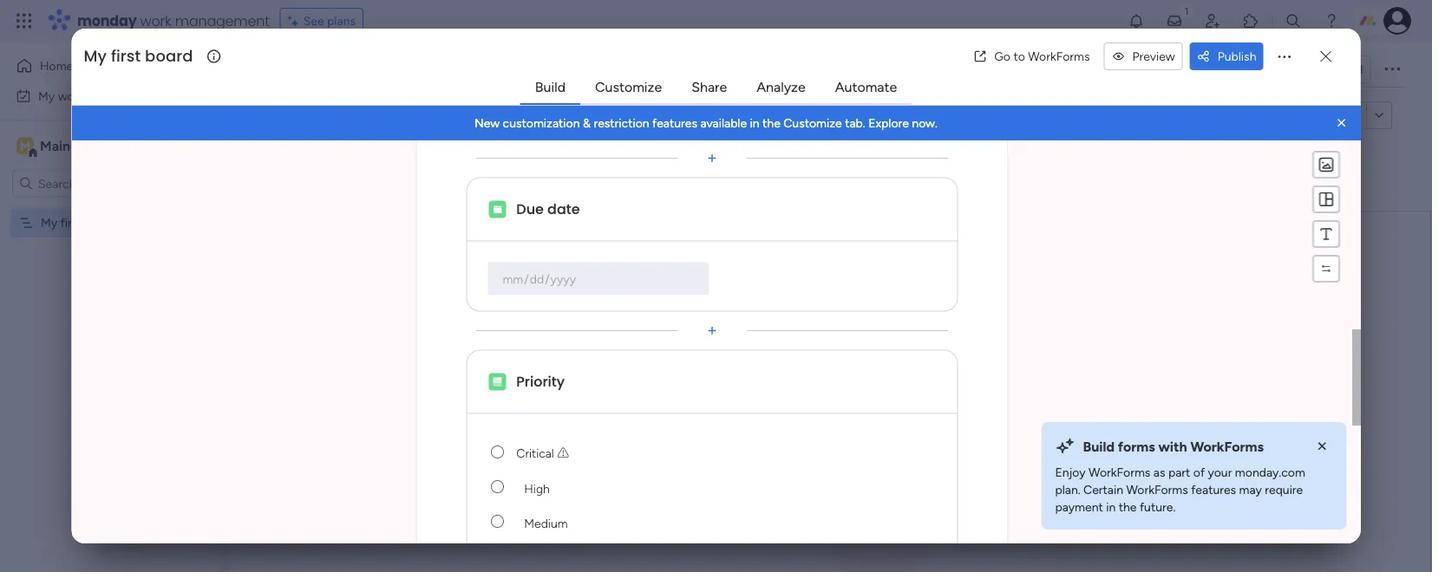 Task type: vqa. For each thing, say whether or not it's contained in the screenshot.
owners,
no



Task type: locate. For each thing, give the bounding box(es) containing it.
as
[[1154, 466, 1166, 480]]

customize up the restriction
[[595, 79, 662, 95]]

0 vertical spatial close image
[[1333, 115, 1351, 132]]

0 vertical spatial in
[[750, 116, 760, 131]]

board down monday work management
[[145, 45, 193, 67]]

close image
[[1333, 115, 1351, 132], [1314, 438, 1332, 456]]

may
[[1240, 483, 1263, 498]]

0 horizontal spatial close image
[[1314, 438, 1332, 456]]

first inside field
[[111, 45, 141, 67]]

2 add new question image from the top
[[703, 322, 721, 340]]

2 horizontal spatial form
[[1313, 108, 1339, 123]]

0 horizontal spatial build
[[535, 79, 566, 95]]

high
[[524, 482, 550, 497]]

component__icon image left priority at left
[[489, 374, 506, 391]]

0 vertical spatial by
[[406, 108, 421, 124]]

0 horizontal spatial the
[[762, 116, 781, 131]]

building
[[802, 355, 885, 384]]

0 vertical spatial customize
[[595, 79, 662, 95]]

1 horizontal spatial work
[[140, 11, 171, 30]]

0 horizontal spatial features
[[652, 116, 697, 131]]

my
[[84, 45, 107, 67], [38, 89, 55, 103], [41, 216, 57, 230]]

1 vertical spatial build
[[1083, 439, 1115, 455]]

features down of
[[1192, 483, 1237, 498]]

features left available on the top of page
[[652, 116, 697, 131]]

0 vertical spatial features
[[652, 116, 697, 131]]

the inside banner
[[762, 116, 781, 131]]

2 component__icon image from the top
[[489, 374, 506, 391]]

work up the my first board field
[[140, 11, 171, 30]]

0 vertical spatial first
[[111, 45, 141, 67]]

board inside "list box"
[[85, 216, 117, 230]]

0 vertical spatial component__icon image
[[489, 201, 506, 218]]

main
[[40, 138, 70, 154]]

board inside field
[[145, 45, 193, 67]]

go
[[995, 49, 1011, 64]]

link
[[1342, 108, 1360, 123]]

enjoy
[[1056, 466, 1086, 480]]

1
[[1359, 62, 1364, 77]]

work for my
[[58, 89, 84, 103]]

form form
[[72, 0, 1361, 573]]

board
[[145, 45, 193, 67], [85, 216, 117, 230]]

in right available on the top of page
[[750, 116, 760, 131]]

1 horizontal spatial your
[[1209, 466, 1233, 480]]

search everything image
[[1285, 12, 1303, 30]]

my inside field
[[84, 45, 107, 67]]

explore
[[868, 116, 909, 131]]

go to workforms button
[[967, 43, 1097, 70]]

1 horizontal spatial form
[[942, 355, 991, 384]]

0 horizontal spatial work
[[58, 89, 84, 103]]

my down monday
[[84, 45, 107, 67]]

none field inside the "form" form
[[514, 435, 936, 470]]

0 horizontal spatial form
[[295, 108, 321, 123]]

2 vertical spatial my
[[41, 216, 57, 230]]

your right of
[[1209, 466, 1233, 480]]

1 vertical spatial close image
[[1314, 438, 1332, 456]]

first
[[111, 45, 141, 67], [60, 216, 82, 230]]

my first board
[[84, 45, 193, 67], [41, 216, 117, 230]]

0 horizontal spatial customize
[[595, 79, 662, 95]]

1 horizontal spatial in
[[1107, 500, 1116, 515]]

select product image
[[16, 12, 33, 30]]

close image inside the banner banner
[[1333, 115, 1351, 132]]

1 horizontal spatial board
[[145, 45, 193, 67]]

1 vertical spatial customize
[[784, 116, 842, 131]]

1 vertical spatial first
[[60, 216, 82, 230]]

1 vertical spatial add new question image
[[703, 322, 721, 340]]

share link
[[678, 71, 741, 102]]

plans
[[327, 13, 356, 28]]

my first board down search in workspace field
[[41, 216, 117, 230]]

board down search in workspace field
[[85, 216, 117, 230]]

1 vertical spatial in
[[1107, 500, 1116, 515]]

component__icon image
[[489, 201, 506, 218], [489, 374, 506, 391]]

0 horizontal spatial board
[[85, 216, 117, 230]]

in inside the banner banner
[[750, 116, 760, 131]]

in down certain
[[1107, 500, 1116, 515]]

add new question image
[[703, 150, 721, 167], [703, 322, 721, 340]]

build for build
[[535, 79, 566, 95]]

0 vertical spatial add new question image
[[703, 150, 721, 167]]

my first board list box
[[0, 205, 221, 472]]

0 vertical spatial work
[[140, 11, 171, 30]]

tab list
[[521, 70, 912, 105]]

1 horizontal spatial features
[[1192, 483, 1237, 498]]

work down home
[[58, 89, 84, 103]]

1 vertical spatial features
[[1192, 483, 1237, 498]]

edit
[[270, 108, 292, 123]]

first down search in workspace field
[[60, 216, 82, 230]]

powered by
[[348, 108, 421, 124]]

1 vertical spatial by
[[771, 355, 797, 384]]

in
[[750, 116, 760, 131], [1107, 500, 1116, 515]]

0 horizontal spatial first
[[60, 216, 82, 230]]

home button
[[10, 52, 187, 80]]

by right start
[[771, 355, 797, 384]]

the down certain
[[1119, 500, 1137, 515]]

workforms
[[1029, 49, 1090, 64], [1191, 439, 1264, 455], [1089, 466, 1151, 480], [1127, 483, 1189, 498]]

work
[[140, 11, 171, 30], [58, 89, 84, 103]]

0 vertical spatial build
[[535, 79, 566, 95]]

1 component__icon image from the top
[[489, 201, 506, 218]]

0 horizontal spatial in
[[750, 116, 760, 131]]

publish
[[1218, 49, 1257, 64]]

workspace image
[[16, 137, 34, 156]]

workforms right 'to' at the right of page
[[1029, 49, 1090, 64]]

0 vertical spatial my first board
[[84, 45, 193, 67]]

features inside the banner banner
[[652, 116, 697, 131]]

1 vertical spatial my
[[38, 89, 55, 103]]

my down search in workspace field
[[41, 216, 57, 230]]

build forms with workforms
[[1083, 439, 1264, 455]]

by
[[406, 108, 421, 124], [771, 355, 797, 384]]

1 vertical spatial board
[[85, 216, 117, 230]]

apps image
[[1243, 12, 1260, 30]]

by right powered at the top of page
[[406, 108, 421, 124]]

0 vertical spatial my
[[84, 45, 107, 67]]

copy
[[1281, 108, 1310, 123]]

component__icon image left due
[[489, 201, 506, 218]]

date
[[547, 200, 580, 219]]

management
[[175, 11, 270, 30]]

1 vertical spatial component__icon image
[[489, 374, 506, 391]]

1 horizontal spatial close image
[[1333, 115, 1351, 132]]

see
[[303, 13, 324, 28]]

features inside enjoy workforms as part of your monday.com plan. certain workforms features may require payment in the future.
[[1192, 483, 1237, 498]]

1 horizontal spatial build
[[1083, 439, 1115, 455]]

workforms inside button
[[1029, 49, 1090, 64]]

build up customization
[[535, 79, 566, 95]]

my down home
[[38, 89, 55, 103]]

1 horizontal spatial first
[[111, 45, 141, 67]]

background color and image selector image
[[1318, 156, 1335, 174]]

build for build forms with workforms
[[1083, 439, 1115, 455]]

0 vertical spatial the
[[762, 116, 781, 131]]

add new question image down the banner banner
[[703, 150, 721, 167]]

customize left tab.
[[784, 116, 842, 131]]

0 horizontal spatial your
[[891, 355, 936, 384]]

1 vertical spatial my first board
[[41, 216, 117, 230]]

automate
[[835, 79, 898, 95]]

1 vertical spatial your
[[1209, 466, 1233, 480]]

help image
[[1323, 12, 1341, 30]]

0 vertical spatial board
[[145, 45, 193, 67]]

1 vertical spatial work
[[58, 89, 84, 103]]

share
[[692, 79, 727, 95]]

component__icon image for due
[[489, 201, 506, 218]]

close image inside build forms with workforms alert
[[1314, 438, 1332, 456]]

customize
[[595, 79, 662, 95], [784, 116, 842, 131]]

option
[[0, 207, 221, 211]]

first down monday
[[111, 45, 141, 67]]

priority button
[[514, 368, 936, 396]]

preview
[[1133, 49, 1176, 64]]

tab list containing build
[[521, 70, 912, 105]]

your inside enjoy workforms as part of your monday.com plan. certain workforms features may require payment in the future.
[[1209, 466, 1233, 480]]

high button
[[514, 470, 936, 505]]

more actions image
[[1276, 48, 1293, 65]]

add new question image up let's
[[703, 322, 721, 340]]

powered
[[348, 108, 403, 124]]

my first board down monday
[[84, 45, 193, 67]]

1 vertical spatial the
[[1119, 500, 1137, 515]]

None field
[[514, 435, 936, 470]]

features
[[652, 116, 697, 131], [1192, 483, 1237, 498]]

monday.com
[[1236, 466, 1306, 480]]

build
[[535, 79, 566, 95], [1083, 439, 1115, 455]]

publish button
[[1190, 43, 1264, 70]]

the
[[762, 116, 781, 131], [1119, 500, 1137, 515]]

Search in workspace field
[[36, 174, 145, 194]]

the down analyze
[[762, 116, 781, 131]]

future.
[[1140, 500, 1176, 515]]

your right building
[[891, 355, 936, 384]]

your
[[891, 355, 936, 384], [1209, 466, 1233, 480]]

1 add new question image from the top
[[703, 150, 721, 167]]

customization
[[503, 116, 580, 131]]

1 horizontal spatial the
[[1119, 500, 1137, 515]]

low button
[[514, 539, 936, 573]]

edit form button
[[263, 102, 327, 130]]

work inside button
[[58, 89, 84, 103]]

workforms logo image
[[428, 102, 526, 130]]

1 horizontal spatial customize
[[784, 116, 842, 131]]

0 horizontal spatial by
[[406, 108, 421, 124]]

invite / 1 button
[[1286, 56, 1372, 83]]

build inside alert
[[1083, 439, 1115, 455]]

part
[[1169, 466, 1191, 480]]

invite / 1
[[1318, 62, 1364, 77]]

My first board field
[[79, 45, 204, 68]]

build left forms
[[1083, 439, 1115, 455]]

form
[[1313, 108, 1339, 123], [295, 108, 321, 123], [942, 355, 991, 384]]

automate link
[[822, 71, 911, 102]]



Task type: describe. For each thing, give the bounding box(es) containing it.
analyze
[[757, 79, 806, 95]]

start
[[719, 355, 766, 384]]

notifications image
[[1128, 12, 1146, 30]]

due date
[[516, 200, 580, 219]]

1 horizontal spatial by
[[771, 355, 797, 384]]

monday
[[77, 11, 137, 30]]

1 image
[[1179, 1, 1195, 20]]

my inside button
[[38, 89, 55, 103]]

in inside enjoy workforms as part of your monday.com plan. certain workforms features may require payment in the future.
[[1107, 500, 1116, 515]]

workspace selection element
[[16, 136, 145, 158]]

medium
[[524, 517, 568, 532]]

payment
[[1056, 500, 1104, 515]]

the inside enjoy workforms as part of your monday.com plan. certain workforms features may require payment in the future.
[[1119, 500, 1137, 515]]

m
[[20, 139, 30, 154]]

copy form link
[[1281, 108, 1360, 123]]

invite members image
[[1205, 12, 1222, 30]]

banner banner
[[72, 106, 1361, 141]]

available
[[700, 116, 747, 131]]

component__icon image for priority
[[489, 374, 506, 391]]

let's start by building your form
[[670, 355, 991, 384]]

my first board inside "list box"
[[41, 216, 117, 230]]

my work
[[38, 89, 84, 103]]

customize inside the banner banner
[[784, 116, 842, 131]]

priority
[[516, 372, 565, 392]]

customize link
[[582, 71, 676, 102]]

let's
[[670, 355, 713, 384]]

menu image
[[1318, 191, 1335, 208]]

require
[[1266, 483, 1304, 498]]

&
[[583, 116, 591, 131]]

build link
[[521, 71, 580, 102]]

now.
[[912, 116, 938, 131]]

workspace
[[74, 138, 142, 154]]

of
[[1194, 466, 1206, 480]]

workforms up certain
[[1089, 466, 1151, 480]]

john smith image
[[1384, 7, 1412, 35]]

my first board inside field
[[84, 45, 193, 67]]

/
[[1352, 62, 1356, 77]]

inbox image
[[1166, 12, 1184, 30]]

my inside "list box"
[[41, 216, 57, 230]]

analyze link
[[743, 71, 820, 102]]

due
[[516, 200, 544, 219]]

workforms up future.
[[1127, 483, 1189, 498]]

edit form
[[270, 108, 321, 123]]

tab.
[[845, 116, 865, 131]]

form for edit
[[295, 108, 321, 123]]

medium button
[[514, 505, 936, 539]]

work for monday
[[140, 11, 171, 30]]

plan.
[[1056, 483, 1081, 498]]

monday work management
[[77, 11, 270, 30]]

preview button
[[1104, 43, 1184, 70]]

to
[[1014, 49, 1026, 64]]

my work button
[[10, 82, 187, 110]]

build forms with workforms alert
[[1042, 423, 1347, 530]]

go to workforms
[[995, 49, 1090, 64]]

low
[[524, 552, 547, 566]]

enjoy workforms as part of your monday.com plan. certain workforms features may require payment in the future.
[[1056, 466, 1306, 515]]

form for copy
[[1313, 108, 1339, 123]]

see plans
[[303, 13, 356, 28]]

main workspace
[[40, 138, 142, 154]]

home
[[40, 59, 73, 73]]

new
[[474, 116, 500, 131]]

see plans button
[[280, 8, 364, 34]]

forms
[[1118, 439, 1156, 455]]

workforms up of
[[1191, 439, 1264, 455]]

first inside "list box"
[[60, 216, 82, 230]]

menu image
[[1318, 226, 1335, 243]]

new customization & restriction features available in the customize tab. explore now.
[[474, 116, 938, 131]]

copy form link button
[[1249, 102, 1367, 130]]

0 vertical spatial your
[[891, 355, 936, 384]]

invite
[[1318, 62, 1349, 77]]

restriction
[[594, 116, 649, 131]]

customization tools toolbar
[[1313, 151, 1340, 283]]

with
[[1159, 439, 1188, 455]]

certain
[[1084, 483, 1124, 498]]



